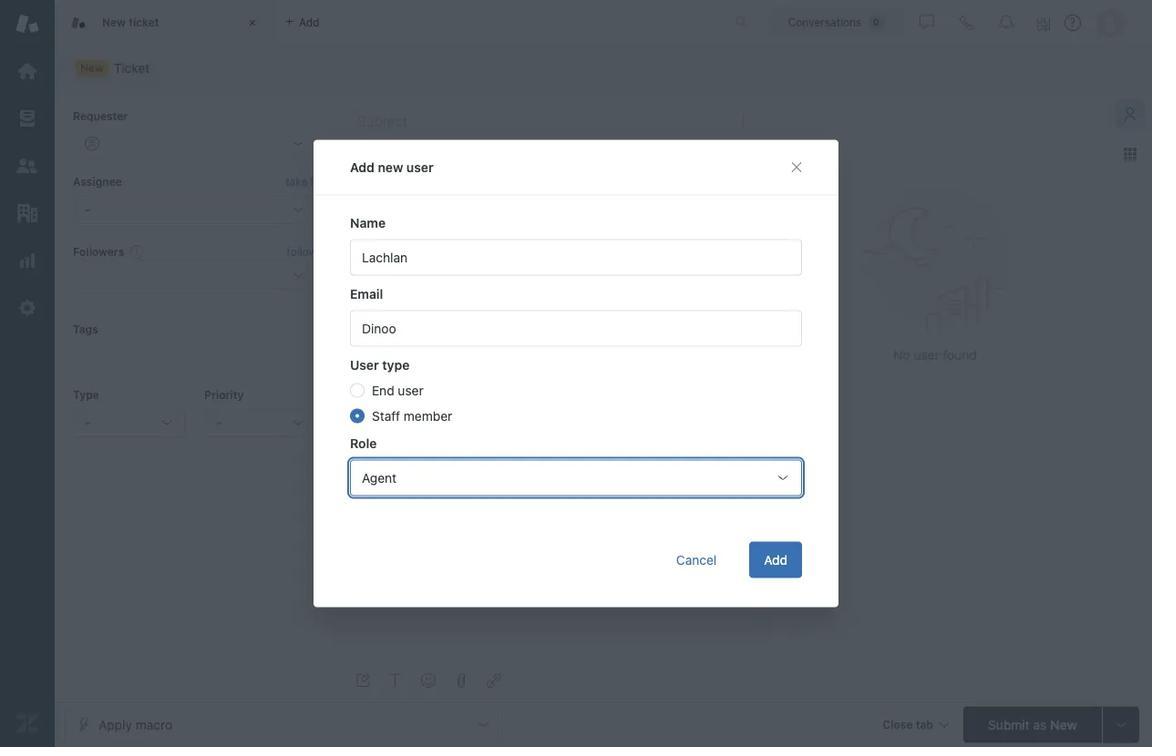 Task type: describe. For each thing, give the bounding box(es) containing it.
add for add
[[764, 553, 788, 568]]

take it button
[[286, 173, 317, 191]]

format text image
[[388, 674, 403, 688]]

new
[[378, 160, 403, 175]]

add link (cmd k) image
[[487, 674, 501, 688]]

customer context image
[[1123, 107, 1138, 121]]

zendesk products image
[[1038, 18, 1050, 31]]

- button for priority
[[204, 408, 317, 438]]

agent button
[[350, 460, 802, 496]]

2 vertical spatial new
[[1050, 718, 1078, 733]]

email
[[350, 286, 383, 301]]

cancel
[[676, 553, 717, 568]]

agent
[[362, 470, 397, 486]]

take it
[[286, 175, 317, 188]]

add new user dialog
[[314, 140, 839, 608]]

reporting image
[[15, 249, 39, 273]]

follow button
[[287, 243, 317, 260]]

draft mode image
[[356, 674, 370, 688]]

no user found
[[894, 348, 977, 363]]

conversations button
[[769, 8, 904, 37]]

Name field
[[350, 239, 802, 276]]

- button for type
[[73, 408, 186, 438]]

insert emojis image
[[421, 674, 436, 688]]

tabs tab list
[[55, 0, 717, 46]]

new ticket tab
[[55, 0, 274, 46]]

organizations image
[[15, 201, 39, 225]]

cc button
[[729, 493, 748, 510]]

submit as new
[[988, 718, 1078, 733]]

Email field
[[350, 310, 802, 347]]

cancel button
[[662, 542, 731, 579]]

close image
[[243, 14, 262, 32]]

main element
[[0, 0, 55, 748]]

add new user
[[350, 160, 434, 175]]

end user
[[372, 383, 424, 398]]

Public reply composer text field
[[345, 521, 754, 559]]

name
[[350, 215, 386, 230]]

get started image
[[15, 59, 39, 83]]

Subject field
[[354, 110, 744, 132]]

user
[[350, 357, 379, 372]]

new ticket
[[102, 16, 159, 29]]



Task type: locate. For each thing, give the bounding box(es) containing it.
1 horizontal spatial -
[[216, 415, 222, 430]]

1 vertical spatial user
[[914, 348, 940, 363]]

secondary element
[[55, 50, 1152, 87]]

new right as
[[1050, 718, 1078, 733]]

add button
[[750, 542, 802, 579]]

user up the staff member
[[398, 383, 424, 398]]

user for end user
[[398, 383, 424, 398]]

1 - from the left
[[85, 415, 91, 430]]

staff
[[372, 408, 400, 424]]

2 - from the left
[[216, 415, 222, 430]]

conversations
[[788, 16, 862, 29]]

add right 'cancel'
[[764, 553, 788, 568]]

None field
[[508, 492, 722, 511]]

apps image
[[1123, 147, 1138, 161]]

type
[[73, 389, 99, 402]]

- for priority
[[216, 415, 222, 430]]

priority
[[204, 389, 244, 402]]

end
[[372, 383, 394, 398]]

new left ticket
[[102, 16, 126, 29]]

close modal image
[[790, 160, 804, 175]]

to
[[482, 494, 496, 509]]

no
[[894, 348, 911, 363]]

role
[[350, 436, 377, 451]]

2 vertical spatial user
[[398, 383, 424, 398]]

follow
[[287, 245, 317, 258]]

as
[[1033, 718, 1047, 733]]

add for add new user
[[350, 160, 375, 175]]

user right new on the top
[[407, 160, 434, 175]]

add left new on the top
[[350, 160, 375, 175]]

new for new ticket
[[102, 16, 126, 29]]

user for no user found
[[914, 348, 940, 363]]

zendesk image
[[15, 712, 39, 736]]

0 horizontal spatial -
[[85, 415, 91, 430]]

2 - button from the left
[[204, 408, 317, 438]]

- button
[[73, 408, 186, 438], [204, 408, 317, 438]]

add attachment image
[[454, 674, 469, 688]]

it
[[311, 175, 317, 188]]

ticket
[[129, 16, 159, 29]]

zendesk support image
[[15, 12, 39, 36]]

found
[[943, 348, 977, 363]]

- button down type
[[73, 408, 186, 438]]

- down priority
[[216, 415, 222, 430]]

add
[[350, 160, 375, 175], [764, 553, 788, 568]]

new inside secondary element
[[80, 62, 104, 74]]

0 vertical spatial new
[[102, 16, 126, 29]]

member
[[404, 408, 452, 424]]

1 horizontal spatial add
[[764, 553, 788, 568]]

user type
[[350, 357, 410, 372]]

add inside button
[[764, 553, 788, 568]]

new
[[102, 16, 126, 29], [80, 62, 104, 74], [1050, 718, 1078, 733]]

staff member
[[372, 408, 452, 424]]

customers image
[[15, 154, 39, 178]]

submit
[[988, 718, 1030, 733]]

0 horizontal spatial add
[[350, 160, 375, 175]]

0 horizontal spatial - button
[[73, 408, 186, 438]]

take
[[286, 175, 308, 188]]

new link
[[64, 56, 162, 81]]

1 - button from the left
[[73, 408, 186, 438]]

new down the new ticket
[[80, 62, 104, 74]]

new inside tab
[[102, 16, 126, 29]]

0 vertical spatial user
[[407, 160, 434, 175]]

views image
[[15, 107, 39, 130]]

1 vertical spatial new
[[80, 62, 104, 74]]

0 vertical spatial add
[[350, 160, 375, 175]]

1 vertical spatial add
[[764, 553, 788, 568]]

get help image
[[1065, 15, 1081, 31]]

admin image
[[15, 296, 39, 320]]

user
[[407, 160, 434, 175], [914, 348, 940, 363], [398, 383, 424, 398]]

cc
[[730, 494, 748, 509]]

new for new
[[80, 62, 104, 74]]

user right no
[[914, 348, 940, 363]]

- button down priority
[[204, 408, 317, 438]]

-
[[85, 415, 91, 430], [216, 415, 222, 430]]

type
[[382, 357, 410, 372]]

1 horizontal spatial - button
[[204, 408, 317, 438]]

- for type
[[85, 415, 91, 430]]

- down type
[[85, 415, 91, 430]]



Task type: vqa. For each thing, say whether or not it's contained in the screenshot.
"Add" inside Add button
no



